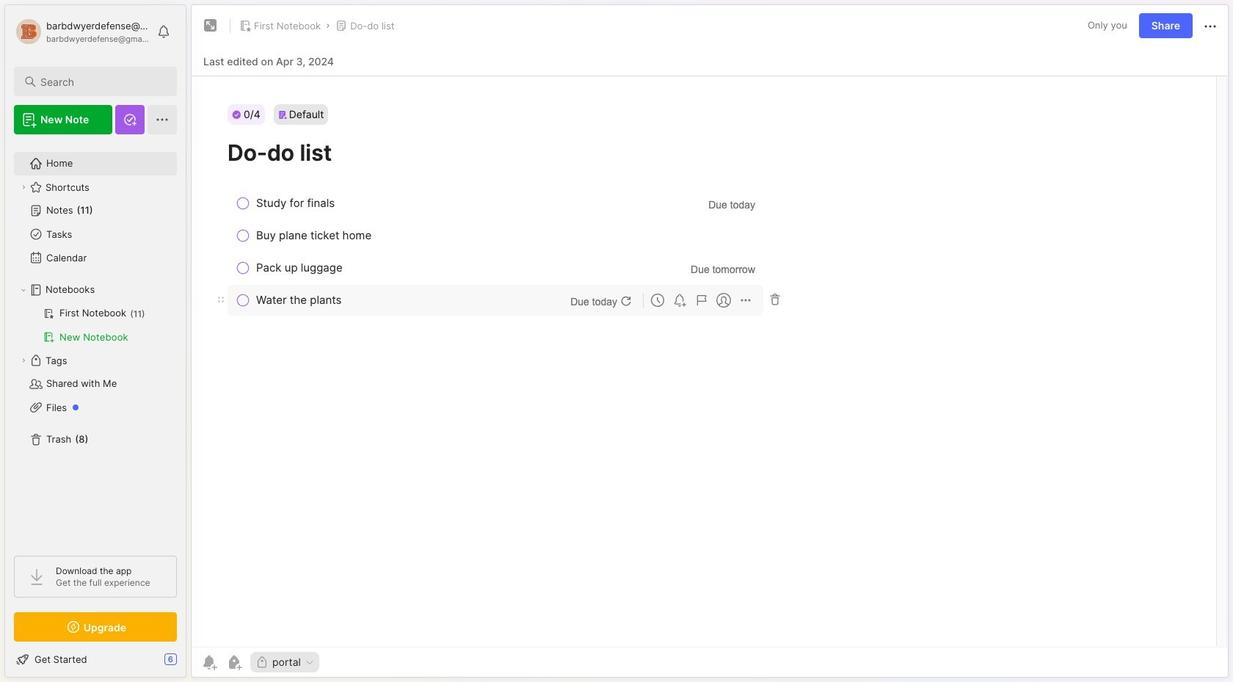 Task type: locate. For each thing, give the bounding box(es) containing it.
None search field
[[40, 73, 164, 90]]

tree
[[5, 143, 186, 543]]

Search text field
[[40, 75, 164, 89]]

main element
[[0, 0, 191, 682]]

tree inside main element
[[5, 143, 186, 543]]

group
[[14, 302, 176, 349]]

Help and Learning task checklist field
[[5, 648, 186, 671]]

expand tags image
[[19, 356, 28, 365]]



Task type: vqa. For each thing, say whether or not it's contained in the screenshot.
A2 button
no



Task type: describe. For each thing, give the bounding box(es) containing it.
portal Tag actions field
[[301, 657, 315, 667]]

more actions image
[[1202, 17, 1219, 35]]

Note Editor text field
[[192, 76, 1228, 647]]

add a reminder image
[[200, 653, 218, 671]]

none search field inside main element
[[40, 73, 164, 90]]

click to collapse image
[[185, 655, 196, 672]]

group inside main element
[[14, 302, 176, 349]]

More actions field
[[1202, 16, 1219, 35]]

expand notebooks image
[[19, 286, 28, 294]]

note window element
[[191, 4, 1229, 681]]

expand note image
[[202, 17, 220, 35]]

Account field
[[14, 17, 150, 46]]

add tag image
[[225, 653, 243, 671]]



